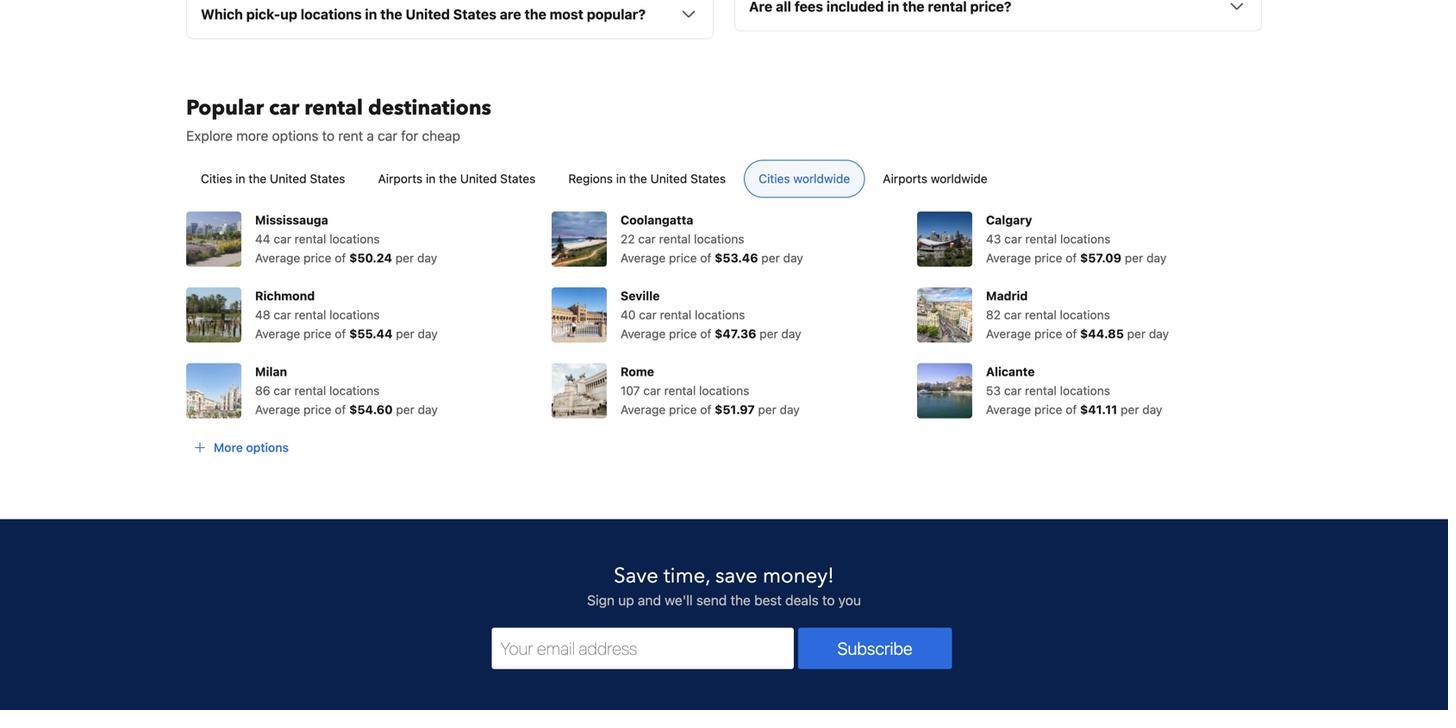 Task type: locate. For each thing, give the bounding box(es) containing it.
in inside dropdown button
[[365, 6, 377, 22]]

1 airports from the left
[[378, 171, 423, 186]]

the
[[380, 6, 402, 22], [525, 6, 547, 22], [249, 171, 267, 186], [439, 171, 457, 186], [629, 171, 647, 186], [731, 592, 751, 609]]

1 horizontal spatial airports
[[883, 171, 928, 186]]

of for $44.85
[[1066, 327, 1077, 341]]

car right 44
[[274, 232, 291, 246]]

locations inside calgary 43 car rental locations average price of $57.09 per day
[[1061, 232, 1111, 246]]

seville 40 car rental locations average price of $47.36 per day
[[621, 289, 802, 341]]

per inside calgary 43 car rental locations average price of $57.09 per day
[[1125, 251, 1144, 265]]

of left $44.85
[[1066, 327, 1077, 341]]

day right $51.97
[[780, 402, 800, 417]]

per for $54.60
[[396, 402, 415, 417]]

car down the 'alicante' in the right of the page
[[1004, 384, 1022, 398]]

more options
[[214, 440, 289, 455]]

madrid 82 car rental locations average price of $44.85 per day
[[986, 289, 1169, 341]]

rental right 107
[[664, 384, 696, 398]]

up left the and
[[618, 592, 634, 609]]

average inside coolangatta 22 car rental locations average price of $53.46 per day
[[621, 251, 666, 265]]

per right $57.09
[[1125, 251, 1144, 265]]

locations inside mississauga 44 car rental locations average price of $50.24 per day
[[330, 232, 380, 246]]

options inside button
[[246, 440, 289, 455]]

car inside seville 40 car rental locations average price of $47.36 per day
[[639, 308, 657, 322]]

popular
[[186, 94, 264, 122]]

airports up cheap car rental in calgary image
[[883, 171, 928, 186]]

average
[[255, 251, 300, 265], [621, 251, 666, 265], [986, 251, 1031, 265], [255, 327, 300, 341], [621, 327, 666, 341], [986, 327, 1031, 341], [255, 402, 300, 417], [621, 402, 666, 417], [986, 402, 1031, 417]]

best
[[755, 592, 782, 609]]

rental
[[305, 94, 363, 122], [295, 232, 326, 246], [659, 232, 691, 246], [1026, 232, 1057, 246], [295, 308, 326, 322], [660, 308, 692, 322], [1025, 308, 1057, 322], [295, 384, 326, 398], [664, 384, 696, 398], [1025, 384, 1057, 398]]

per right $44.85
[[1128, 327, 1146, 341]]

coolangatta 22 car rental locations average price of $53.46 per day
[[621, 213, 803, 265]]

day for richmond 48 car rental locations average price of $55.44 per day
[[418, 327, 438, 341]]

price for $50.24
[[304, 251, 332, 265]]

rental down the 'alicante' in the right of the page
[[1025, 384, 1057, 398]]

locations inside richmond 48 car rental locations average price of $55.44 per day
[[330, 308, 380, 322]]

cities for cities in the united states
[[201, 171, 232, 186]]

car inside richmond 48 car rental locations average price of $55.44 per day
[[274, 308, 291, 322]]

0 vertical spatial up
[[280, 6, 297, 22]]

most
[[550, 6, 584, 22]]

0 horizontal spatial cities
[[201, 171, 232, 186]]

price left $54.60
[[304, 402, 332, 417]]

price inside seville 40 car rental locations average price of $47.36 per day
[[669, 327, 697, 341]]

of inside "rome 107 car rental locations average price of $51.97 per day"
[[700, 402, 712, 417]]

send
[[697, 592, 727, 609]]

cities for cities worldwide
[[759, 171, 790, 186]]

cities in the united states
[[201, 171, 345, 186]]

cities
[[201, 171, 232, 186], [759, 171, 790, 186]]

cheap
[[422, 127, 460, 144]]

airports inside "airports worldwide" button
[[883, 171, 928, 186]]

price down mississauga
[[304, 251, 332, 265]]

locations up $47.36
[[695, 308, 745, 322]]

united up coolangatta
[[651, 171, 687, 186]]

airports inside 'airports in the united states' button
[[378, 171, 423, 186]]

up right 'which'
[[280, 6, 297, 22]]

time,
[[664, 562, 710, 590]]

united
[[406, 6, 450, 22], [270, 171, 307, 186], [460, 171, 497, 186], [651, 171, 687, 186]]

day right $57.09
[[1147, 251, 1167, 265]]

1 vertical spatial options
[[246, 440, 289, 455]]

locations inside madrid 82 car rental locations average price of $44.85 per day
[[1060, 308, 1111, 322]]

per inside seville 40 car rental locations average price of $47.36 per day
[[760, 327, 778, 341]]

rental inside coolangatta 22 car rental locations average price of $53.46 per day
[[659, 232, 691, 246]]

of for $47.36
[[700, 327, 712, 341]]

per right $41.11
[[1121, 402, 1140, 417]]

rental down the richmond
[[295, 308, 326, 322]]

1 vertical spatial up
[[618, 592, 634, 609]]

price for $53.46
[[669, 251, 697, 265]]

price for $54.60
[[304, 402, 332, 417]]

rental inside richmond 48 car rental locations average price of $55.44 per day
[[295, 308, 326, 322]]

of inside calgary 43 car rental locations average price of $57.09 per day
[[1066, 251, 1077, 265]]

price inside richmond 48 car rental locations average price of $55.44 per day
[[304, 327, 332, 341]]

per
[[396, 251, 414, 265], [762, 251, 780, 265], [1125, 251, 1144, 265], [396, 327, 415, 341], [760, 327, 778, 341], [1128, 327, 1146, 341], [396, 402, 415, 417], [758, 402, 777, 417], [1121, 402, 1140, 417]]

1 horizontal spatial cities
[[759, 171, 790, 186]]

car inside madrid 82 car rental locations average price of $44.85 per day
[[1004, 308, 1022, 322]]

per right $50.24
[[396, 251, 414, 265]]

per inside madrid 82 car rental locations average price of $44.85 per day
[[1128, 327, 1146, 341]]

price
[[304, 251, 332, 265], [669, 251, 697, 265], [1035, 251, 1063, 265], [304, 327, 332, 341], [669, 327, 697, 341], [1035, 327, 1063, 341], [304, 402, 332, 417], [669, 402, 697, 417], [1035, 402, 1063, 417]]

day inside the alicante 53 car rental locations average price of $41.11 per day
[[1143, 402, 1163, 417]]

of for $51.97
[[700, 402, 712, 417]]

average inside richmond 48 car rental locations average price of $55.44 per day
[[255, 327, 300, 341]]

$41.11
[[1080, 402, 1118, 417]]

of inside mississauga 44 car rental locations average price of $50.24 per day
[[335, 251, 346, 265]]

car right 40
[[639, 308, 657, 322]]

per for $53.46
[[762, 251, 780, 265]]

day right $41.11
[[1143, 402, 1163, 417]]

average for 53
[[986, 402, 1031, 417]]

0 vertical spatial options
[[272, 127, 319, 144]]

$53.46
[[715, 251, 758, 265]]

options
[[272, 127, 319, 144], [246, 440, 289, 455]]

average down 44
[[255, 251, 300, 265]]

of
[[335, 251, 346, 265], [700, 251, 712, 265], [1066, 251, 1077, 265], [335, 327, 346, 341], [700, 327, 712, 341], [1066, 327, 1077, 341], [335, 402, 346, 417], [700, 402, 712, 417], [1066, 402, 1077, 417]]

states up coolangatta 22 car rental locations average price of $53.46 per day
[[691, 171, 726, 186]]

rental right 86
[[295, 384, 326, 398]]

locations inside "rome 107 car rental locations average price of $51.97 per day"
[[699, 384, 750, 398]]

rental up rent
[[305, 94, 363, 122]]

to inside save time, save money! sign up and we'll send the best deals to you
[[823, 592, 835, 609]]

mississauga 44 car rental locations average price of $50.24 per day
[[255, 213, 437, 265]]

price left $51.97
[[669, 402, 697, 417]]

which pick-up locations in the united states are the most popular?
[[201, 6, 646, 22]]

day inside coolangatta 22 car rental locations average price of $53.46 per day
[[783, 251, 803, 265]]

locations up '$53.46'
[[694, 232, 745, 246]]

average down "48"
[[255, 327, 300, 341]]

price inside madrid 82 car rental locations average price of $44.85 per day
[[1035, 327, 1063, 341]]

you
[[839, 592, 861, 609]]

which
[[201, 6, 243, 22]]

states for cities in the united states
[[310, 171, 345, 186]]

in for regions in the united states
[[616, 171, 626, 186]]

car inside calgary 43 car rental locations average price of $57.09 per day
[[1005, 232, 1022, 246]]

rental inside milan 86 car rental locations average price of $54.60 per day
[[295, 384, 326, 398]]

to
[[322, 127, 335, 144], [823, 592, 835, 609]]

locations inside seville 40 car rental locations average price of $47.36 per day
[[695, 308, 745, 322]]

price left $41.11
[[1035, 402, 1063, 417]]

$44.85
[[1080, 327, 1124, 341]]

car inside "rome 107 car rental locations average price of $51.97 per day"
[[644, 384, 661, 398]]

1 worldwide from the left
[[794, 171, 850, 186]]

average for 22
[[621, 251, 666, 265]]

per for $55.44
[[396, 327, 415, 341]]

average inside mississauga 44 car rental locations average price of $50.24 per day
[[255, 251, 300, 265]]

of inside madrid 82 car rental locations average price of $44.85 per day
[[1066, 327, 1077, 341]]

car right the '82'
[[1004, 308, 1022, 322]]

rental inside mississauga 44 car rental locations average price of $50.24 per day
[[295, 232, 326, 246]]

0 horizontal spatial worldwide
[[794, 171, 850, 186]]

states left 'are'
[[453, 6, 497, 22]]

2 cities from the left
[[759, 171, 790, 186]]

cheap car rental in mississauga image
[[186, 211, 241, 267]]

airports for airports worldwide
[[883, 171, 928, 186]]

rental for rome 107 car rental locations average price of $51.97 per day
[[664, 384, 696, 398]]

of left $41.11
[[1066, 402, 1077, 417]]

car down the richmond
[[274, 308, 291, 322]]

average inside the alicante 53 car rental locations average price of $41.11 per day
[[986, 402, 1031, 417]]

Your email address email field
[[492, 628, 794, 669]]

rental for mississauga 44 car rental locations average price of $50.24 per day
[[295, 232, 326, 246]]

price left $57.09
[[1035, 251, 1063, 265]]

we'll
[[665, 592, 693, 609]]

milan 86 car rental locations average price of $54.60 per day
[[255, 365, 438, 417]]

cities in the united states button
[[186, 160, 360, 198]]

airports worldwide
[[883, 171, 988, 186]]

sign
[[587, 592, 615, 609]]

average for 43
[[986, 251, 1031, 265]]

1 horizontal spatial to
[[823, 592, 835, 609]]

madrid
[[986, 289, 1028, 303]]

states for airports in the united states
[[500, 171, 536, 186]]

rental inside madrid 82 car rental locations average price of $44.85 per day
[[1025, 308, 1057, 322]]

$54.60
[[349, 402, 393, 417]]

rental inside seville 40 car rental locations average price of $47.36 per day
[[660, 308, 692, 322]]

united for airports in the united states
[[460, 171, 497, 186]]

40
[[621, 308, 636, 322]]

price inside the alicante 53 car rental locations average price of $41.11 per day
[[1035, 402, 1063, 417]]

per inside the alicante 53 car rental locations average price of $41.11 per day
[[1121, 402, 1140, 417]]

of left $50.24
[[335, 251, 346, 265]]

car
[[269, 94, 299, 122], [378, 127, 398, 144], [274, 232, 291, 246], [638, 232, 656, 246], [1005, 232, 1022, 246], [274, 308, 291, 322], [639, 308, 657, 322], [1004, 308, 1022, 322], [274, 384, 291, 398], [644, 384, 661, 398], [1004, 384, 1022, 398]]

locations up $50.24
[[330, 232, 380, 246]]

car for seville 40 car rental locations average price of $47.36 per day
[[639, 308, 657, 322]]

0 vertical spatial to
[[322, 127, 335, 144]]

of for $54.60
[[335, 402, 346, 417]]

average for 40
[[621, 327, 666, 341]]

day right $44.85
[[1149, 327, 1169, 341]]

per right '$53.46'
[[762, 251, 780, 265]]

of inside the alicante 53 car rental locations average price of $41.11 per day
[[1066, 402, 1077, 417]]

of left $57.09
[[1066, 251, 1077, 265]]

average for 82
[[986, 327, 1031, 341]]

locations up $57.09
[[1061, 232, 1111, 246]]

car right 107
[[644, 384, 661, 398]]

per inside mississauga 44 car rental locations average price of $50.24 per day
[[396, 251, 414, 265]]

day right $47.36
[[782, 327, 802, 341]]

rental down madrid
[[1025, 308, 1057, 322]]

1 cities from the left
[[201, 171, 232, 186]]

1 vertical spatial to
[[823, 592, 835, 609]]

price inside "rome 107 car rental locations average price of $51.97 per day"
[[669, 402, 697, 417]]

united up mississauga
[[270, 171, 307, 186]]

locations
[[301, 6, 362, 22], [330, 232, 380, 246], [694, 232, 745, 246], [1061, 232, 1111, 246], [330, 308, 380, 322], [695, 308, 745, 322], [1060, 308, 1111, 322], [329, 384, 380, 398], [699, 384, 750, 398], [1060, 384, 1111, 398]]

to left the you
[[823, 592, 835, 609]]

44
[[255, 232, 270, 246]]

price inside calgary 43 car rental locations average price of $57.09 per day
[[1035, 251, 1063, 265]]

are
[[500, 6, 521, 22]]

per inside "rome 107 car rental locations average price of $51.97 per day"
[[758, 402, 777, 417]]

day inside madrid 82 car rental locations average price of $44.85 per day
[[1149, 327, 1169, 341]]

average down 40
[[621, 327, 666, 341]]

per right $47.36
[[760, 327, 778, 341]]

locations for richmond 48 car rental locations average price of $55.44 per day
[[330, 308, 380, 322]]

cheap car rental in richmond image
[[186, 287, 241, 343]]

1 horizontal spatial up
[[618, 592, 634, 609]]

day inside richmond 48 car rental locations average price of $55.44 per day
[[418, 327, 438, 341]]

$57.09
[[1080, 251, 1122, 265]]

average down 53
[[986, 402, 1031, 417]]

richmond
[[255, 289, 315, 303]]

united left 'are'
[[406, 6, 450, 22]]

locations up $44.85
[[1060, 308, 1111, 322]]

of left '$53.46'
[[700, 251, 712, 265]]

car for coolangatta 22 car rental locations average price of $53.46 per day
[[638, 232, 656, 246]]

rental inside popular car rental destinations explore more options to rent a car for cheap
[[305, 94, 363, 122]]

to left rent
[[322, 127, 335, 144]]

of inside richmond 48 car rental locations average price of $55.44 per day
[[335, 327, 346, 341]]

price inside milan 86 car rental locations average price of $54.60 per day
[[304, 402, 332, 417]]

average for 86
[[255, 402, 300, 417]]

locations up $51.97
[[699, 384, 750, 398]]

per inside coolangatta 22 car rental locations average price of $53.46 per day
[[762, 251, 780, 265]]

price inside mississauga 44 car rental locations average price of $50.24 per day
[[304, 251, 332, 265]]

car down 'calgary'
[[1005, 232, 1022, 246]]

average down 107
[[621, 402, 666, 417]]

day inside calgary 43 car rental locations average price of $57.09 per day
[[1147, 251, 1167, 265]]

0 horizontal spatial airports
[[378, 171, 423, 186]]

price left $44.85
[[1035, 327, 1063, 341]]

2 airports from the left
[[883, 171, 928, 186]]

price for $57.09
[[1035, 251, 1063, 265]]

subscribe
[[838, 638, 913, 659]]

price down the richmond
[[304, 327, 332, 341]]

day right $54.60
[[418, 402, 438, 417]]

per inside milan 86 car rental locations average price of $54.60 per day
[[396, 402, 415, 417]]

coolangatta
[[621, 213, 694, 227]]

rental inside calgary 43 car rental locations average price of $57.09 per day
[[1026, 232, 1057, 246]]

average inside "rome 107 car rental locations average price of $51.97 per day"
[[621, 402, 666, 417]]

price for $47.36
[[669, 327, 697, 341]]

per for $44.85
[[1128, 327, 1146, 341]]

price for $44.85
[[1035, 327, 1063, 341]]

in for airports in the united states
[[426, 171, 436, 186]]

car right 86
[[274, 384, 291, 398]]

average inside seville 40 car rental locations average price of $47.36 per day
[[621, 327, 666, 341]]

price for $55.44
[[304, 327, 332, 341]]

day inside mississauga 44 car rental locations average price of $50.24 per day
[[417, 251, 437, 265]]

cheap car rental in coolangatta image
[[552, 211, 607, 267]]

day inside milan 86 car rental locations average price of $54.60 per day
[[418, 402, 438, 417]]

of for $55.44
[[335, 327, 346, 341]]

per right $51.97
[[758, 402, 777, 417]]

states down rent
[[310, 171, 345, 186]]

average down "22"
[[621, 251, 666, 265]]

car inside mississauga 44 car rental locations average price of $50.24 per day
[[274, 232, 291, 246]]

average inside madrid 82 car rental locations average price of $44.85 per day
[[986, 327, 1031, 341]]

locations inside milan 86 car rental locations average price of $54.60 per day
[[329, 384, 380, 398]]

2 worldwide from the left
[[931, 171, 988, 186]]

average down 86
[[255, 402, 300, 417]]

car inside the alicante 53 car rental locations average price of $41.11 per day
[[1004, 384, 1022, 398]]

cheap car rental in calgary image
[[917, 211, 973, 267]]

average down the 43
[[986, 251, 1031, 265]]

locations right pick-
[[301, 6, 362, 22]]

average inside milan 86 car rental locations average price of $54.60 per day
[[255, 402, 300, 417]]

locations inside coolangatta 22 car rental locations average price of $53.46 per day
[[694, 232, 745, 246]]

of inside seville 40 car rental locations average price of $47.36 per day
[[700, 327, 712, 341]]

per for $47.36
[[760, 327, 778, 341]]

mississauga
[[255, 213, 328, 227]]

car for mississauga 44 car rental locations average price of $50.24 per day
[[274, 232, 291, 246]]

0 horizontal spatial to
[[322, 127, 335, 144]]

rental down 'calgary'
[[1026, 232, 1057, 246]]

1 horizontal spatial worldwide
[[931, 171, 988, 186]]

states inside dropdown button
[[453, 6, 497, 22]]

rental down coolangatta
[[659, 232, 691, 246]]

regions
[[569, 171, 613, 186]]

united down cheap
[[460, 171, 497, 186]]

rental inside the alicante 53 car rental locations average price of $41.11 per day
[[1025, 384, 1057, 398]]

rental right 40
[[660, 308, 692, 322]]

day right $55.44
[[418, 327, 438, 341]]

price left $47.36
[[669, 327, 697, 341]]

day right '$53.46'
[[783, 251, 803, 265]]

save
[[614, 562, 659, 590]]

locations up $41.11
[[1060, 384, 1111, 398]]

car inside coolangatta 22 car rental locations average price of $53.46 per day
[[638, 232, 656, 246]]

locations for calgary 43 car rental locations average price of $57.09 per day
[[1061, 232, 1111, 246]]

rent
[[338, 127, 363, 144]]

average for 107
[[621, 402, 666, 417]]

rental for calgary 43 car rental locations average price of $57.09 per day
[[1026, 232, 1057, 246]]

per for $41.11
[[1121, 402, 1140, 417]]

of inside coolangatta 22 car rental locations average price of $53.46 per day
[[700, 251, 712, 265]]

day inside seville 40 car rental locations average price of $47.36 per day
[[782, 327, 802, 341]]

in
[[365, 6, 377, 22], [236, 171, 245, 186], [426, 171, 436, 186], [616, 171, 626, 186]]

locations inside the alicante 53 car rental locations average price of $41.11 per day
[[1060, 384, 1111, 398]]

per inside richmond 48 car rental locations average price of $55.44 per day
[[396, 327, 415, 341]]

per right $55.44
[[396, 327, 415, 341]]

locations up $54.60
[[329, 384, 380, 398]]

tab list
[[172, 160, 1276, 199]]

locations up $55.44
[[330, 308, 380, 322]]

average inside calgary 43 car rental locations average price of $57.09 per day
[[986, 251, 1031, 265]]

more
[[214, 440, 243, 455]]

states left regions
[[500, 171, 536, 186]]

of left $51.97
[[700, 402, 712, 417]]

day for mississauga 44 car rental locations average price of $50.24 per day
[[417, 251, 437, 265]]

tab list containing cities in the united states
[[172, 160, 1276, 199]]

to inside popular car rental destinations explore more options to rent a car for cheap
[[322, 127, 335, 144]]

car inside milan 86 car rental locations average price of $54.60 per day
[[274, 384, 291, 398]]

airports
[[378, 171, 423, 186], [883, 171, 928, 186]]

up inside save time, save money! sign up and we'll send the best deals to you
[[618, 592, 634, 609]]

airports down for
[[378, 171, 423, 186]]

rental down mississauga
[[295, 232, 326, 246]]

up
[[280, 6, 297, 22], [618, 592, 634, 609]]

price down coolangatta
[[669, 251, 697, 265]]

day inside "rome 107 car rental locations average price of $51.97 per day"
[[780, 402, 800, 417]]

of left $47.36
[[700, 327, 712, 341]]

of for $50.24
[[335, 251, 346, 265]]

airports worldwide button
[[868, 160, 1002, 198]]

rental inside "rome 107 car rental locations average price of $51.97 per day"
[[664, 384, 696, 398]]

$47.36
[[715, 327, 757, 341]]

price inside coolangatta 22 car rental locations average price of $53.46 per day
[[669, 251, 697, 265]]

average down the '82'
[[986, 327, 1031, 341]]

worldwide
[[794, 171, 850, 186], [931, 171, 988, 186]]

car right "22"
[[638, 232, 656, 246]]

day for calgary 43 car rental locations average price of $57.09 per day
[[1147, 251, 1167, 265]]

0 horizontal spatial up
[[280, 6, 297, 22]]

cheap car rental in milan image
[[186, 363, 241, 418]]

day
[[417, 251, 437, 265], [783, 251, 803, 265], [1147, 251, 1167, 265], [418, 327, 438, 341], [782, 327, 802, 341], [1149, 327, 1169, 341], [418, 402, 438, 417], [780, 402, 800, 417], [1143, 402, 1163, 417]]

of left $55.44
[[335, 327, 346, 341]]

of inside milan 86 car rental locations average price of $54.60 per day
[[335, 402, 346, 417]]

day right $50.24
[[417, 251, 437, 265]]

48
[[255, 308, 270, 322]]

of left $54.60
[[335, 402, 346, 417]]

options inside popular car rental destinations explore more options to rent a car for cheap
[[272, 127, 319, 144]]

states
[[453, 6, 497, 22], [310, 171, 345, 186], [500, 171, 536, 186], [691, 171, 726, 186]]

per right $54.60
[[396, 402, 415, 417]]

43
[[986, 232, 1001, 246]]

alicante 53 car rental locations average price of $41.11 per day
[[986, 365, 1163, 417]]



Task type: vqa. For each thing, say whether or not it's contained in the screenshot.
States associated with Regions in the United States
yes



Task type: describe. For each thing, give the bounding box(es) containing it.
cities worldwide
[[759, 171, 850, 186]]

car for rome 107 car rental locations average price of $51.97 per day
[[644, 384, 661, 398]]

united inside dropdown button
[[406, 6, 450, 22]]

$55.44
[[349, 327, 393, 341]]

a
[[367, 127, 374, 144]]

rental for seville 40 car rental locations average price of $47.36 per day
[[660, 308, 692, 322]]

day for milan 86 car rental locations average price of $54.60 per day
[[418, 402, 438, 417]]

rental for coolangatta 22 car rental locations average price of $53.46 per day
[[659, 232, 691, 246]]

107
[[621, 384, 640, 398]]

airports for airports in the united states
[[378, 171, 423, 186]]

pick-
[[246, 6, 280, 22]]

locations for madrid 82 car rental locations average price of $44.85 per day
[[1060, 308, 1111, 322]]

more options button
[[186, 432, 296, 463]]

car for alicante 53 car rental locations average price of $41.11 per day
[[1004, 384, 1022, 398]]

rome 107 car rental locations average price of $51.97 per day
[[621, 365, 800, 417]]

day for seville 40 car rental locations average price of $47.36 per day
[[782, 327, 802, 341]]

locations inside dropdown button
[[301, 6, 362, 22]]

states for regions in the united states
[[691, 171, 726, 186]]

cheap car rental in alicante image
[[917, 363, 973, 418]]

per for $57.09
[[1125, 251, 1144, 265]]

per for $51.97
[[758, 402, 777, 417]]

rental for alicante 53 car rental locations average price of $41.11 per day
[[1025, 384, 1057, 398]]

locations for coolangatta 22 car rental locations average price of $53.46 per day
[[694, 232, 745, 246]]

average for 44
[[255, 251, 300, 265]]

locations for rome 107 car rental locations average price of $51.97 per day
[[699, 384, 750, 398]]

worldwide for airports worldwide
[[931, 171, 988, 186]]

day for coolangatta 22 car rental locations average price of $53.46 per day
[[783, 251, 803, 265]]

deals
[[786, 592, 819, 609]]

cheap car rental in madrid image
[[917, 287, 973, 343]]

up inside dropdown button
[[280, 6, 297, 22]]

calgary 43 car rental locations average price of $57.09 per day
[[986, 213, 1167, 265]]

53
[[986, 384, 1001, 398]]

locations for alicante 53 car rental locations average price of $41.11 per day
[[1060, 384, 1111, 398]]

of for $41.11
[[1066, 402, 1077, 417]]

rental for richmond 48 car rental locations average price of $55.44 per day
[[295, 308, 326, 322]]

united for cities in the united states
[[270, 171, 307, 186]]

regions in the united states button
[[554, 160, 741, 198]]

seville
[[621, 289, 660, 303]]

cities worldwide button
[[744, 160, 865, 198]]

cheap car rental in rome image
[[552, 363, 607, 418]]

and
[[638, 592, 661, 609]]

milan
[[255, 365, 287, 379]]

popular?
[[587, 6, 646, 22]]

money!
[[763, 562, 835, 590]]

average for 48
[[255, 327, 300, 341]]

86
[[255, 384, 270, 398]]

save
[[716, 562, 758, 590]]

for
[[401, 127, 418, 144]]

22
[[621, 232, 635, 246]]

destinations
[[368, 94, 491, 122]]

airports in the united states button
[[363, 160, 550, 198]]

rome
[[621, 365, 654, 379]]

the inside save time, save money! sign up and we'll send the best deals to you
[[731, 592, 751, 609]]

rental for milan 86 car rental locations average price of $54.60 per day
[[295, 384, 326, 398]]

united for regions in the united states
[[651, 171, 687, 186]]

richmond 48 car rental locations average price of $55.44 per day
[[255, 289, 438, 341]]

rental for madrid 82 car rental locations average price of $44.85 per day
[[1025, 308, 1057, 322]]

per for $50.24
[[396, 251, 414, 265]]

price for $41.11
[[1035, 402, 1063, 417]]

locations for milan 86 car rental locations average price of $54.60 per day
[[329, 384, 380, 398]]

subscribe button
[[798, 628, 952, 669]]

save time, save money! sign up and we'll send the best deals to you
[[587, 562, 861, 609]]

day for madrid 82 car rental locations average price of $44.85 per day
[[1149, 327, 1169, 341]]

alicante
[[986, 365, 1035, 379]]

82
[[986, 308, 1001, 322]]

car for milan 86 car rental locations average price of $54.60 per day
[[274, 384, 291, 398]]

car right 'popular'
[[269, 94, 299, 122]]

car for madrid 82 car rental locations average price of $44.85 per day
[[1004, 308, 1022, 322]]

price for $51.97
[[669, 402, 697, 417]]

$51.97
[[715, 402, 755, 417]]

more
[[236, 127, 268, 144]]

car for richmond 48 car rental locations average price of $55.44 per day
[[274, 308, 291, 322]]

day for rome 107 car rental locations average price of $51.97 per day
[[780, 402, 800, 417]]

of for $57.09
[[1066, 251, 1077, 265]]

airports in the united states
[[378, 171, 536, 186]]

which pick-up locations in the united states are the most popular? button
[[201, 4, 699, 24]]

of for $53.46
[[700, 251, 712, 265]]

car for calgary 43 car rental locations average price of $57.09 per day
[[1005, 232, 1022, 246]]

in for cities in the united states
[[236, 171, 245, 186]]

day for alicante 53 car rental locations average price of $41.11 per day
[[1143, 402, 1163, 417]]

$50.24
[[349, 251, 392, 265]]

cheap car rental in seville image
[[552, 287, 607, 343]]

locations for mississauga 44 car rental locations average price of $50.24 per day
[[330, 232, 380, 246]]

car right a
[[378, 127, 398, 144]]

locations for seville 40 car rental locations average price of $47.36 per day
[[695, 308, 745, 322]]

popular car rental destinations explore more options to rent a car for cheap
[[186, 94, 491, 144]]

worldwide for cities worldwide
[[794, 171, 850, 186]]

regions in the united states
[[569, 171, 726, 186]]

explore
[[186, 127, 233, 144]]

calgary
[[986, 213, 1033, 227]]



